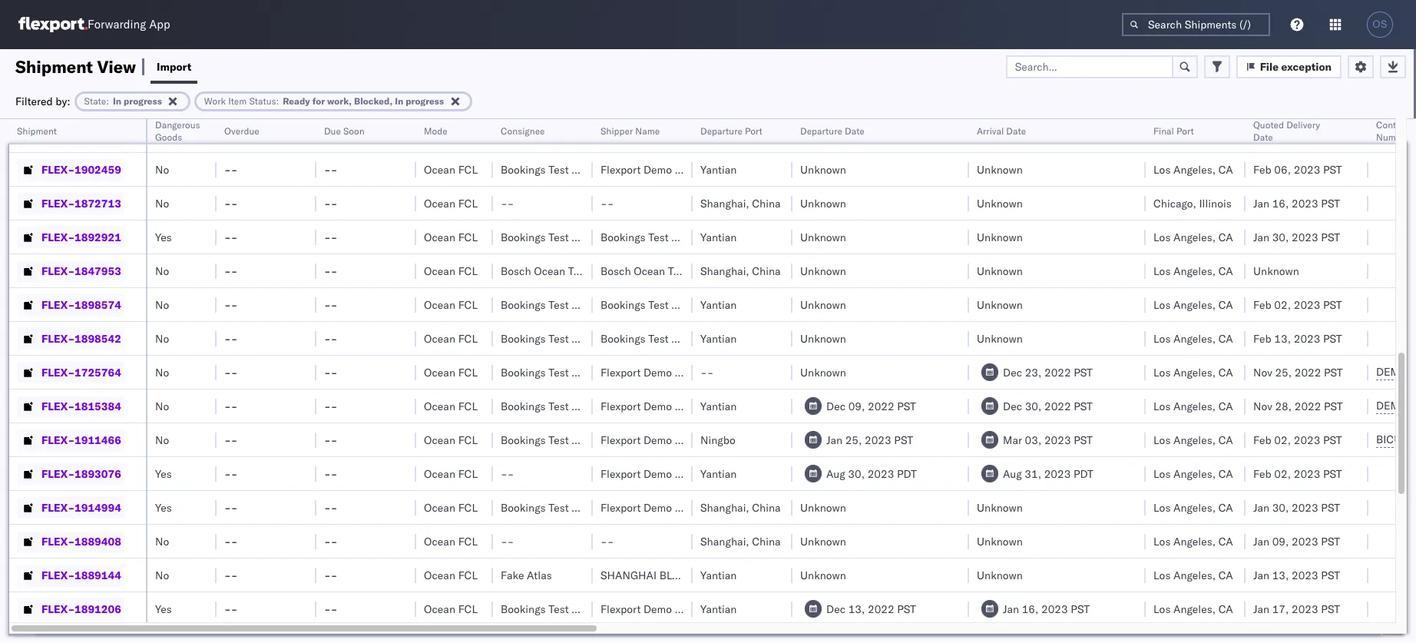 Task type: describe. For each thing, give the bounding box(es) containing it.
flexport for dec 30, 2022 pst
[[601, 399, 641, 413]]

demo for aug 31, 2023 pdt
[[644, 467, 672, 481]]

fcl for flex-1847953
[[458, 264, 478, 278]]

los for flex-1898542
[[1154, 332, 1171, 345]]

2022 for 16,
[[1295, 129, 1322, 143]]

consignee for flex-1914994
[[572, 501, 624, 514]]

dec 23, 2022 pst
[[1004, 365, 1093, 379]]

bookings for flex-1725764
[[501, 365, 546, 379]]

aug for aug 30, 2023 pdt
[[827, 467, 846, 481]]

los angeles, ca for 1914994
[[1154, 501, 1234, 514]]

work,
[[327, 95, 352, 106]]

mode
[[424, 125, 448, 137]]

consignee for flex-1891206
[[572, 602, 624, 616]]

work
[[204, 95, 226, 106]]

nov for nov 16, 2022 pst
[[1254, 129, 1273, 143]]

bookings test consignee for flex-1914994
[[501, 501, 624, 514]]

dangerous goods
[[155, 119, 200, 143]]

departure date button
[[793, 122, 954, 138]]

mar 03, 2023 pst
[[1004, 433, 1093, 447]]

02, for aug 31, 2023 pdt
[[1275, 467, 1292, 481]]

angeles
[[1174, 129, 1213, 143]]

bluetech
[[660, 568, 715, 582]]

2 shanghai, china from the top
[[701, 264, 781, 278]]

item
[[228, 95, 247, 106]]

flex-1857563 button
[[17, 125, 124, 146]]

dec 09, 2022 pst
[[827, 399, 917, 413]]

angeles, for flex-1898574
[[1174, 298, 1216, 312]]

ocean fcl for flex-1892921
[[424, 230, 478, 244]]

consignee inside button
[[501, 125, 545, 137]]

angeles, for flex-1815384
[[1174, 399, 1216, 413]]

bookings for flex-1898574
[[501, 298, 546, 312]]

ocean fcl for flex-1889144
[[424, 568, 478, 582]]

feb 06, 2023 pst
[[1254, 163, 1343, 176]]

final port button
[[1146, 122, 1231, 138]]

13, for dec
[[849, 602, 865, 616]]

bookings for flex-1902459
[[501, 163, 546, 176]]

bookings test consignee for flex-1815384
[[501, 399, 624, 413]]

1 feb 02, 2023 pst from the top
[[1254, 298, 1343, 312]]

1 co. from the top
[[716, 163, 731, 176]]

angeles, for flex-1891206
[[1174, 602, 1216, 616]]

2 vertical spatial 16,
[[1022, 602, 1039, 616]]

flex-1872713 button
[[17, 192, 124, 214]]

1 in from the left
[[113, 95, 121, 106]]

1898542
[[75, 332, 121, 345]]

ca for flex-1892921
[[1219, 230, 1234, 244]]

1 progress from the left
[[124, 95, 162, 106]]

yantian for flex-1889144
[[701, 568, 737, 582]]

for
[[313, 95, 325, 106]]

no for flex-1857563
[[155, 129, 169, 143]]

forwarding
[[88, 17, 146, 32]]

ca for flex-1898574
[[1219, 298, 1234, 312]]

2022 for 13,
[[868, 602, 895, 616]]

1914994
[[75, 501, 121, 514]]

Search... text field
[[1006, 55, 1174, 78]]

los for flex-1893076
[[1154, 467, 1171, 481]]

no for flex-1898542
[[155, 332, 169, 345]]

quoted delivery date button
[[1246, 116, 1354, 144]]

flex-1914994
[[41, 501, 121, 514]]

flex-1889144
[[41, 568, 121, 582]]

1902459
[[75, 163, 121, 176]]

1 bosch ocean test from the left
[[501, 264, 589, 278]]

fcl for flex-1889144
[[458, 568, 478, 582]]

1891206
[[75, 602, 121, 616]]

2 bosch from the left
[[601, 264, 631, 278]]

flex-1889408 button
[[17, 531, 124, 552]]

flex-1725764 button
[[17, 362, 124, 383]]

bookings test shipper china for flex-1898574
[[601, 298, 741, 312]]

2 shanghai, from the top
[[701, 264, 750, 278]]

jan for flex-1914994
[[1254, 501, 1270, 514]]

1 02, from the top
[[1275, 298, 1292, 312]]

6 demo from the top
[[644, 501, 672, 514]]

flex-1891206 button
[[17, 598, 124, 620]]

30, down jan 25, 2023 pst
[[849, 467, 865, 481]]

resize handle column header for consignee
[[575, 119, 593, 643]]

flex-1893076 button
[[17, 463, 124, 484]]

import
[[157, 60, 192, 73]]

mode button
[[416, 122, 478, 138]]

shipper for flex-1898574
[[672, 298, 710, 312]]

resize handle column header for dangerous goods
[[198, 119, 217, 643]]

flex- for 1914994
[[41, 501, 75, 514]]

feb for flex-1902459
[[1254, 163, 1272, 176]]

arrival date
[[977, 125, 1027, 137]]

23,
[[1026, 365, 1042, 379]]

feb for flex-1893076
[[1254, 467, 1272, 481]]

1 demo from the top
[[644, 163, 672, 176]]

jan 17, 2023 pst
[[1254, 602, 1341, 616]]

flex-1893076
[[41, 467, 121, 481]]

goods
[[155, 131, 182, 143]]

shipper for flex-1902459
[[675, 163, 713, 176]]

2 bosch ocean test from the left
[[601, 264, 689, 278]]

1 bosch from the left
[[501, 264, 531, 278]]

shanghai, for 30,
[[701, 501, 750, 514]]

fcl for flex-1725764
[[458, 365, 478, 379]]

los for flex-1891206
[[1154, 602, 1171, 616]]

flex-1914994 button
[[17, 497, 124, 518]]

by:
[[56, 94, 70, 108]]

flex- for 1847953
[[41, 264, 75, 278]]

shipper for flex-1898542
[[672, 332, 710, 345]]

ocean fcl for flex-1815384
[[424, 399, 478, 413]]

los angeles, ca for 1898574
[[1154, 298, 1234, 312]]

file exception
[[1261, 60, 1332, 73]]

6 flexport demo shipper co. from the top
[[601, 501, 731, 514]]

dangerous
[[155, 119, 200, 131]]

shipper for flex-1914994
[[675, 501, 713, 514]]

flex-1892921
[[41, 230, 121, 244]]

1893076
[[75, 467, 121, 481]]

ocean fcl for flex-1891206
[[424, 602, 478, 616]]

1 horizontal spatial jan 16, 2023 pst
[[1254, 196, 1341, 210]]

departure port button
[[693, 122, 778, 138]]

02, for mar 03, 2023 pst
[[1275, 433, 1292, 447]]

ocean for 1911466
[[424, 433, 456, 447]]

16, for los angeles international airport
[[1276, 129, 1293, 143]]

1725764
[[75, 365, 121, 379]]

airport
[[1281, 129, 1315, 143]]

state : in progress
[[84, 95, 162, 106]]

ningbo
[[701, 433, 736, 447]]

1 flexport demo shipper co. from the top
[[601, 163, 731, 176]]

status
[[249, 95, 276, 106]]

ocean for 1914994
[[424, 501, 456, 514]]

flex-1847953 button
[[17, 260, 124, 282]]

shipper inside button
[[601, 125, 633, 137]]

co. for aug 31, 2023 pdt
[[716, 467, 731, 481]]

1911466
[[75, 433, 121, 447]]

ocean fcl for flex-1902459
[[424, 163, 478, 176]]

yantian for flex-1815384
[[701, 399, 737, 413]]

shanghai bluetech co., ltd
[[601, 568, 761, 582]]

delivery
[[1287, 119, 1321, 131]]

app
[[149, 17, 170, 32]]

os button
[[1363, 7, 1398, 42]]

4 resize handle column header from the left
[[398, 119, 416, 643]]

chicago, illinois
[[1154, 196, 1232, 210]]

03,
[[1025, 433, 1042, 447]]

nov 25, 2022 pst
[[1254, 365, 1344, 379]]

flex-1892921 button
[[17, 226, 124, 248]]

06,
[[1275, 163, 1292, 176]]

exception
[[1282, 60, 1332, 73]]

los angeles, ca for 1847953
[[1154, 264, 1234, 278]]

los angeles, ca for 1902459
[[1154, 163, 1234, 176]]

1898574
[[75, 298, 121, 312]]

import button
[[151, 49, 198, 84]]

1 flexport from the top
[[601, 163, 641, 176]]

nov 28, 2022 pst
[[1254, 399, 1344, 413]]

ocean fcl for flex-1725764
[[424, 365, 478, 379]]

shanghai, for 16,
[[701, 196, 750, 210]]

los for flex-1725764
[[1154, 365, 1171, 379]]

shipper for flex-1815384
[[675, 399, 713, 413]]

2022 for 30,
[[1045, 399, 1072, 413]]

dec 13, 2022 pst
[[827, 602, 917, 616]]

flex- for 1889408
[[41, 534, 75, 548]]

international
[[1216, 129, 1278, 143]]

shanghai, china for 16,
[[701, 196, 781, 210]]

quoted
[[1254, 119, 1285, 131]]

31,
[[1025, 467, 1042, 481]]

soon
[[343, 125, 365, 137]]

2 progress from the left
[[406, 95, 444, 106]]

name
[[636, 125, 660, 137]]

ocean fcl for flex-1914994
[[424, 501, 478, 514]]

flex-1857563
[[41, 129, 121, 143]]

feb for flex-1898542
[[1254, 332, 1272, 345]]

1889144
[[75, 568, 121, 582]]

no for flex-1872713
[[155, 196, 169, 210]]

flex- for 1725764
[[41, 365, 75, 379]]

los angeles, ca for 1889408
[[1154, 534, 1234, 548]]

flex-1725764
[[41, 365, 121, 379]]

angeles, for flex-1725764
[[1174, 365, 1216, 379]]

17,
[[1273, 602, 1290, 616]]

shipper name button
[[593, 122, 678, 138]]

2 : from the left
[[276, 95, 279, 106]]

30, down 06,
[[1273, 230, 1290, 244]]

resize handle column header for arrival date
[[1128, 119, 1146, 643]]

air
[[424, 129, 438, 143]]

final
[[1154, 125, 1175, 137]]

bookings test consignee for flex-1898574
[[501, 298, 624, 312]]

illinois
[[1200, 196, 1232, 210]]

ocean for 1889408
[[424, 534, 456, 548]]

flex- for 1889144
[[41, 568, 75, 582]]

shanghai, china for 30,
[[701, 501, 781, 514]]

demo for mar 03, 2023 pst
[[644, 433, 672, 447]]

ocean fcl for flex-1911466
[[424, 433, 478, 447]]

flex-1898574 button
[[17, 294, 124, 315]]

os
[[1373, 18, 1388, 30]]



Task type: locate. For each thing, give the bounding box(es) containing it.
port inside button
[[745, 125, 763, 137]]

ca for flex-1847953
[[1219, 264, 1234, 278]]

0 vertical spatial jan 30, 2023 pst
[[1254, 230, 1341, 244]]

flexport demo shipper co. for jan 16, 2023 pst
[[601, 602, 731, 616]]

aug
[[827, 467, 846, 481], [1004, 467, 1022, 481]]

1 horizontal spatial 09,
[[1273, 534, 1290, 548]]

0 vertical spatial 09,
[[849, 399, 865, 413]]

forwarding app link
[[18, 17, 170, 32]]

flex-1911466
[[41, 433, 121, 447]]

flexport for aug 31, 2023 pdt
[[601, 467, 641, 481]]

2 horizontal spatial date
[[1254, 131, 1274, 143]]

5 fcl from the top
[[458, 298, 478, 312]]

4 demo from the top
[[644, 433, 672, 447]]

3 feb from the top
[[1254, 332, 1272, 345]]

fcl for flex-1898542
[[458, 332, 478, 345]]

los for flex-1898574
[[1154, 298, 1171, 312]]

flex-1902459
[[41, 163, 121, 176]]

: down view
[[106, 95, 109, 106]]

flex- down flex-1898574 button
[[41, 332, 75, 345]]

shipper for flex-1891206
[[675, 602, 713, 616]]

1 horizontal spatial departure
[[801, 125, 843, 137]]

in right blocked,
[[395, 95, 404, 106]]

flex- down flex-1911466 button
[[41, 467, 75, 481]]

2022 for 09,
[[868, 399, 895, 413]]

forwarding app
[[88, 17, 170, 32]]

pdt for aug 31, 2023 pdt
[[1074, 467, 1094, 481]]

flex- down flex-1898542 button
[[41, 365, 75, 379]]

nov left 28,
[[1254, 399, 1273, 413]]

2022 for 25,
[[1295, 365, 1322, 379]]

container numbers
[[1377, 119, 1417, 143]]

3 yes from the top
[[155, 501, 172, 514]]

9 no from the top
[[155, 433, 169, 447]]

fcl for flex-1902459
[[458, 163, 478, 176]]

16,
[[1276, 129, 1293, 143], [1273, 196, 1290, 210], [1022, 602, 1039, 616]]

5 flex- from the top
[[41, 264, 75, 278]]

flexport. image
[[18, 17, 88, 32]]

no right 1898542
[[155, 332, 169, 345]]

aug down jan 25, 2023 pst
[[827, 467, 846, 481]]

0 horizontal spatial 25,
[[846, 433, 862, 447]]

los for flex-1889144
[[1154, 568, 1171, 582]]

2 in from the left
[[395, 95, 404, 106]]

bookings for flex-1815384
[[501, 399, 546, 413]]

5 demo from the top
[[644, 467, 672, 481]]

flex- for 1815384
[[41, 399, 75, 413]]

2 vertical spatial nov
[[1254, 399, 1273, 413]]

2023
[[1295, 163, 1321, 176], [1292, 196, 1319, 210], [1292, 230, 1319, 244], [1295, 298, 1321, 312], [1295, 332, 1321, 345], [865, 433, 892, 447], [1045, 433, 1072, 447], [1295, 433, 1321, 447], [868, 467, 895, 481], [1045, 467, 1071, 481], [1295, 467, 1321, 481], [1292, 501, 1319, 514], [1292, 534, 1319, 548], [1292, 568, 1319, 582], [1042, 602, 1069, 616], [1292, 602, 1319, 616]]

ocean for 1898542
[[424, 332, 456, 345]]

angeles, for flex-1914994
[[1174, 501, 1216, 514]]

flex- up flex-1893076 button
[[41, 433, 75, 447]]

flex-1815384
[[41, 399, 121, 413]]

1 horizontal spatial aug
[[1004, 467, 1022, 481]]

1892921
[[75, 230, 121, 244]]

7 no from the top
[[155, 365, 169, 379]]

1 vertical spatial 02,
[[1275, 433, 1292, 447]]

flexport demo shipper co. for dec 23, 2022 pst
[[601, 365, 731, 379]]

09, up jan 13, 2023 pst
[[1273, 534, 1290, 548]]

25,
[[1276, 365, 1293, 379], [846, 433, 862, 447]]

resize handle column header
[[128, 119, 146, 643], [198, 119, 217, 643], [298, 119, 317, 643], [398, 119, 416, 643], [475, 119, 493, 643], [575, 119, 593, 643], [675, 119, 693, 643], [775, 119, 793, 643], [951, 119, 970, 643], [1128, 119, 1146, 643], [1228, 119, 1246, 643], [1351, 119, 1369, 643]]

no down 'state : in progress'
[[155, 129, 169, 143]]

0 vertical spatial jan 16, 2023 pst
[[1254, 196, 1341, 210]]

1 horizontal spatial bosch
[[601, 264, 631, 278]]

0 vertical spatial 25,
[[1276, 365, 1293, 379]]

los for flex-1911466
[[1154, 433, 1171, 447]]

0 vertical spatial 02,
[[1275, 298, 1292, 312]]

flex-1847953
[[41, 264, 121, 278]]

6 no from the top
[[155, 332, 169, 345]]

bicu123
[[1377, 433, 1417, 446]]

4 shanghai, from the top
[[701, 534, 750, 548]]

2 jan 30, 2023 pst from the top
[[1254, 501, 1341, 514]]

flex-1898574
[[41, 298, 121, 312]]

departure
[[701, 125, 743, 137], [801, 125, 843, 137]]

1 horizontal spatial port
[[1177, 125, 1195, 137]]

china
[[752, 196, 781, 210], [712, 230, 741, 244], [752, 264, 781, 278], [712, 298, 741, 312], [712, 332, 741, 345], [752, 501, 781, 514], [752, 534, 781, 548]]

8 resize handle column header from the left
[[775, 119, 793, 643]]

4 no from the top
[[155, 264, 169, 278]]

jan for flex-1872713
[[1254, 196, 1270, 210]]

2 vertical spatial feb 02, 2023 pst
[[1254, 467, 1343, 481]]

1 vertical spatial 09,
[[1273, 534, 1290, 548]]

shipper for flex-1892921
[[672, 230, 710, 244]]

5 flexport from the top
[[601, 467, 641, 481]]

1 horizontal spatial :
[[276, 95, 279, 106]]

bookings for flex-1892921
[[501, 230, 546, 244]]

11 ocean fcl from the top
[[424, 501, 478, 514]]

container
[[1377, 119, 1417, 131]]

bookings test consignee for flex-1892921
[[501, 230, 624, 244]]

work item status : ready for work, blocked, in progress
[[204, 95, 444, 106]]

02,
[[1275, 298, 1292, 312], [1275, 433, 1292, 447], [1275, 467, 1292, 481]]

angeles,
[[721, 129, 763, 143], [1174, 163, 1216, 176], [1174, 230, 1216, 244], [1174, 264, 1216, 278], [1174, 298, 1216, 312], [1174, 332, 1216, 345], [1174, 365, 1216, 379], [1174, 399, 1216, 413], [1174, 433, 1216, 447], [1174, 467, 1216, 481], [1174, 501, 1216, 514], [1174, 534, 1216, 548], [1174, 568, 1216, 582], [1174, 602, 1216, 616]]

no right 1872713
[[155, 196, 169, 210]]

ca for flex-1889144
[[1219, 568, 1234, 582]]

3 02, from the top
[[1275, 467, 1292, 481]]

0 vertical spatial demu12
[[1377, 365, 1417, 379]]

jan 30, 2023 pst down feb 06, 2023 pst
[[1254, 230, 1341, 244]]

0 horizontal spatial bosch
[[501, 264, 531, 278]]

2 resize handle column header from the left
[[198, 119, 217, 643]]

1 feb from the top
[[1254, 163, 1272, 176]]

1 no from the top
[[155, 129, 169, 143]]

yantian for flex-1898542
[[701, 332, 737, 345]]

angeles, for flex-1892921
[[1174, 230, 1216, 244]]

los angeles, ca for 1725764
[[1154, 365, 1234, 379]]

feb left 06,
[[1254, 163, 1272, 176]]

ocean fcl for flex-1872713
[[424, 196, 478, 210]]

date
[[845, 125, 865, 137], [1007, 125, 1027, 137], [1254, 131, 1274, 143]]

16, for chicago, illinois
[[1273, 196, 1290, 210]]

ca for flex-1889408
[[1219, 534, 1234, 548]]

date for arrival date
[[1007, 125, 1027, 137]]

1 flex- from the top
[[41, 129, 75, 143]]

4 ocean fcl from the top
[[424, 264, 478, 278]]

los angeles international airport
[[1154, 129, 1315, 143]]

8 no from the top
[[155, 399, 169, 413]]

1 horizontal spatial 25,
[[1276, 365, 1293, 379]]

1 vertical spatial bookings test shipper china
[[601, 298, 741, 312]]

dec for dec 23, 2022 pst
[[1004, 365, 1023, 379]]

5 no from the top
[[155, 298, 169, 312]]

flex- down flex-1893076 button
[[41, 501, 75, 514]]

los angeles, ca for 1815384
[[1154, 399, 1234, 413]]

los for flex-1847953
[[1154, 264, 1171, 278]]

flex- up the flex-1891206 button
[[41, 568, 75, 582]]

bosch ocean test
[[501, 264, 589, 278], [601, 264, 689, 278]]

fcl for flex-1911466
[[458, 433, 478, 447]]

1 horizontal spatial bosch ocean test
[[601, 264, 689, 278]]

no right the 1911466
[[155, 433, 169, 447]]

3 co. from the top
[[716, 399, 731, 413]]

3 ocean fcl from the top
[[424, 230, 478, 244]]

no right '1847953'
[[155, 264, 169, 278]]

feb for flex-1911466
[[1254, 433, 1272, 447]]

5 resize handle column header from the left
[[475, 119, 493, 643]]

6 bookings test consignee from the top
[[501, 399, 624, 413]]

flex-1889144 button
[[17, 564, 124, 586]]

5 flexport demo shipper co. from the top
[[601, 467, 731, 481]]

1 vertical spatial jan 30, 2023 pst
[[1254, 501, 1341, 514]]

bookings test consignee for flex-1898542
[[501, 332, 624, 345]]

no right 1725764
[[155, 365, 169, 379]]

1 horizontal spatial date
[[1007, 125, 1027, 137]]

bookings test consignee for flex-1891206
[[501, 602, 624, 616]]

13 fcl from the top
[[458, 568, 478, 582]]

1 demu12 from the top
[[1377, 365, 1417, 379]]

2 ocean fcl from the top
[[424, 196, 478, 210]]

11 fcl from the top
[[458, 501, 478, 514]]

28,
[[1276, 399, 1293, 413]]

: left ready
[[276, 95, 279, 106]]

3 nov from the top
[[1254, 399, 1273, 413]]

no right 1898574
[[155, 298, 169, 312]]

14 fcl from the top
[[458, 602, 478, 616]]

flexport for jan 16, 2023 pst
[[601, 602, 641, 616]]

1 vertical spatial shipment
[[17, 125, 57, 137]]

flexport demo shipper co. for dec 30, 2022 pst
[[601, 399, 731, 413]]

aug left '31,'
[[1004, 467, 1022, 481]]

6 resize handle column header from the left
[[575, 119, 593, 643]]

3 demo from the top
[[644, 399, 672, 413]]

bookings for flex-1911466
[[501, 433, 546, 447]]

09, up jan 25, 2023 pst
[[849, 399, 865, 413]]

fake
[[501, 568, 524, 582]]

13,
[[1275, 332, 1292, 345], [1273, 568, 1290, 582], [849, 602, 865, 616]]

yes for flex-1891206
[[155, 602, 172, 616]]

flex- down flex-1889144 button
[[41, 602, 75, 616]]

angeles, for flex-1889408
[[1174, 534, 1216, 548]]

no right 1889144
[[155, 568, 169, 582]]

final port
[[1154, 125, 1195, 137]]

ocean fcl for flex-1893076
[[424, 467, 478, 481]]

30, down 23,
[[1026, 399, 1042, 413]]

7 co. from the top
[[716, 602, 731, 616]]

demu12 for nov 25, 2022 pst
[[1377, 365, 1417, 379]]

6 yantian from the top
[[701, 467, 737, 481]]

7 fcl from the top
[[458, 365, 478, 379]]

nov left airport
[[1254, 129, 1273, 143]]

10 no from the top
[[155, 534, 169, 548]]

12 resize handle column header from the left
[[1351, 119, 1369, 643]]

2 pdt from the left
[[1074, 467, 1094, 481]]

flexport
[[601, 163, 641, 176], [601, 365, 641, 379], [601, 399, 641, 413], [601, 433, 641, 447], [601, 467, 641, 481], [601, 501, 641, 514], [601, 602, 641, 616]]

jan for flex-1891206
[[1254, 602, 1270, 616]]

1 yantian from the top
[[701, 163, 737, 176]]

port inside button
[[1177, 125, 1195, 137]]

0 horizontal spatial in
[[113, 95, 121, 106]]

state
[[84, 95, 106, 106]]

shanghai,
[[701, 196, 750, 210], [701, 264, 750, 278], [701, 501, 750, 514], [701, 534, 750, 548]]

2 feb from the top
[[1254, 298, 1272, 312]]

flex-1891206
[[41, 602, 121, 616]]

1 horizontal spatial pdt
[[1074, 467, 1094, 481]]

2 flexport from the top
[[601, 365, 641, 379]]

flex- inside button
[[41, 163, 75, 176]]

0 vertical spatial nov
[[1254, 129, 1273, 143]]

feb up jan 09, 2023 pst
[[1254, 467, 1272, 481]]

0 vertical spatial shipment
[[15, 56, 93, 77]]

0 vertical spatial 16,
[[1276, 129, 1293, 143]]

flex-1898542 button
[[17, 328, 124, 349]]

2 nov from the top
[[1254, 365, 1273, 379]]

--
[[224, 129, 238, 143], [324, 129, 338, 143], [501, 129, 514, 143], [601, 129, 614, 143], [224, 163, 238, 176], [324, 163, 338, 176], [224, 196, 238, 210], [324, 196, 338, 210], [501, 196, 514, 210], [601, 196, 614, 210], [224, 230, 238, 244], [324, 230, 338, 244], [224, 264, 238, 278], [324, 264, 338, 278], [224, 298, 238, 312], [324, 298, 338, 312], [224, 332, 238, 345], [324, 332, 338, 345], [224, 365, 238, 379], [324, 365, 338, 379], [701, 365, 714, 379], [224, 399, 238, 413], [324, 399, 338, 413], [224, 433, 238, 447], [324, 433, 338, 447], [224, 467, 238, 481], [324, 467, 338, 481], [501, 467, 514, 481], [224, 501, 238, 514], [324, 501, 338, 514], [224, 534, 238, 548], [324, 534, 338, 548], [501, 534, 514, 548], [601, 534, 614, 548], [224, 568, 238, 582], [324, 568, 338, 582], [224, 602, 238, 616], [324, 602, 338, 616]]

co. for mar 03, 2023 pst
[[716, 433, 731, 447]]

1 vertical spatial 13,
[[1273, 568, 1290, 582]]

1847953
[[75, 264, 121, 278]]

4 fcl from the top
[[458, 264, 478, 278]]

flex- down flex-1725764 button
[[41, 399, 75, 413]]

3 fcl from the top
[[458, 230, 478, 244]]

8 bookings test consignee from the top
[[501, 501, 624, 514]]

los for flex-1892921
[[1154, 230, 1171, 244]]

0 horizontal spatial bosch ocean test
[[501, 264, 589, 278]]

pdt down jan 25, 2023 pst
[[897, 467, 917, 481]]

1 pdt from the left
[[897, 467, 917, 481]]

los angeles, ca for 1893076
[[1154, 467, 1234, 481]]

shipment for shipment view
[[15, 56, 93, 77]]

angeles, for flex-1902459
[[1174, 163, 1216, 176]]

yes right 1891206
[[155, 602, 172, 616]]

nov for nov 28, 2022 pst
[[1254, 399, 1273, 413]]

view
[[97, 56, 136, 77]]

feb up the feb 13, 2023 pst
[[1254, 298, 1272, 312]]

flex- down flex-1914994 button
[[41, 534, 75, 548]]

2 vertical spatial 13,
[[849, 602, 865, 616]]

8 yantian from the top
[[701, 602, 737, 616]]

0 horizontal spatial aug
[[827, 467, 846, 481]]

fcl for flex-1893076
[[458, 467, 478, 481]]

ocean
[[424, 163, 456, 176], [424, 196, 456, 210], [424, 230, 456, 244], [424, 264, 456, 278], [534, 264, 566, 278], [634, 264, 666, 278], [424, 298, 456, 312], [424, 332, 456, 345], [424, 365, 456, 379], [424, 399, 456, 413], [424, 433, 456, 447], [424, 467, 456, 481], [424, 501, 456, 514], [424, 534, 456, 548], [424, 568, 456, 582], [424, 602, 456, 616]]

1889408
[[75, 534, 121, 548]]

3 shanghai, from the top
[[701, 501, 750, 514]]

port for departure port
[[745, 125, 763, 137]]

yantian for flex-1893076
[[701, 467, 737, 481]]

1 horizontal spatial in
[[395, 95, 404, 106]]

flex-1911466 button
[[17, 429, 124, 451]]

3 flexport from the top
[[601, 399, 641, 413]]

no down goods
[[155, 163, 169, 176]]

no right 1815384
[[155, 399, 169, 413]]

nov 16, 2022 pst
[[1254, 129, 1344, 143]]

progress up mode at the top left of the page
[[406, 95, 444, 106]]

flex-1898542
[[41, 332, 121, 345]]

demo for dec 23, 2022 pst
[[644, 365, 672, 379]]

flex-1815384 button
[[17, 395, 124, 417]]

1857563
[[75, 129, 121, 143]]

4 flexport from the top
[[601, 433, 641, 447]]

ocean for 1847953
[[424, 264, 456, 278]]

flex- up flex-1898542 button
[[41, 298, 75, 312]]

25, up 28,
[[1276, 365, 1293, 379]]

demu12 for nov 28, 2022 pst
[[1377, 399, 1417, 413]]

ocean fcl for flex-1898542
[[424, 332, 478, 345]]

angeles, for flex-1889144
[[1174, 568, 1216, 582]]

flex-1872713
[[41, 196, 121, 210]]

in right state
[[113, 95, 121, 106]]

container numbers button
[[1369, 116, 1417, 144]]

1 horizontal spatial progress
[[406, 95, 444, 106]]

resize handle column header for mode
[[475, 119, 493, 643]]

departure for departure date
[[801, 125, 843, 137]]

0 horizontal spatial :
[[106, 95, 109, 106]]

dec for dec 09, 2022 pst
[[827, 399, 846, 413]]

1 : from the left
[[106, 95, 109, 106]]

0 horizontal spatial pdt
[[897, 467, 917, 481]]

1 aug from the left
[[827, 467, 846, 481]]

13 ocean fcl from the top
[[424, 568, 478, 582]]

1 resize handle column header from the left
[[128, 119, 146, 643]]

jan
[[1254, 196, 1270, 210], [1254, 230, 1270, 244], [827, 433, 843, 447], [1254, 501, 1270, 514], [1254, 534, 1270, 548], [1254, 568, 1270, 582], [1004, 602, 1020, 616], [1254, 602, 1270, 616]]

2 departure from the left
[[801, 125, 843, 137]]

numbers
[[1377, 131, 1415, 143]]

11 no from the top
[[155, 568, 169, 582]]

6 flexport from the top
[[601, 501, 641, 514]]

feb 02, 2023 pst for mar 03, 2023 pst
[[1254, 433, 1343, 447]]

jan for flex-1892921
[[1254, 230, 1270, 244]]

1 vertical spatial nov
[[1254, 365, 1273, 379]]

7 flexport from the top
[[601, 602, 641, 616]]

2 co. from the top
[[716, 365, 731, 379]]

0 horizontal spatial 09,
[[849, 399, 865, 413]]

in
[[113, 95, 121, 106], [395, 95, 404, 106]]

consignee for flex-1898574
[[572, 298, 624, 312]]

shipment down filtered
[[17, 125, 57, 137]]

4 flexport demo shipper co. from the top
[[601, 433, 731, 447]]

flex- down flex-1872713 button
[[41, 230, 75, 244]]

:
[[106, 95, 109, 106], [276, 95, 279, 106]]

date inside quoted delivery date
[[1254, 131, 1274, 143]]

3 resize handle column header from the left
[[298, 119, 317, 643]]

flex- down "flex-1857563" button
[[41, 163, 75, 176]]

pst
[[1325, 129, 1344, 143], [1324, 163, 1343, 176], [1322, 196, 1341, 210], [1322, 230, 1341, 244], [1324, 298, 1343, 312], [1324, 332, 1343, 345], [1074, 365, 1093, 379], [1325, 365, 1344, 379], [898, 399, 917, 413], [1074, 399, 1093, 413], [1325, 399, 1344, 413], [895, 433, 914, 447], [1074, 433, 1093, 447], [1324, 433, 1343, 447], [1324, 467, 1343, 481], [1322, 501, 1341, 514], [1322, 534, 1341, 548], [1322, 568, 1341, 582], [898, 602, 917, 616], [1071, 602, 1090, 616], [1322, 602, 1341, 616]]

1 nov from the top
[[1254, 129, 1273, 143]]

30, up jan 09, 2023 pst
[[1273, 501, 1290, 514]]

1 yes from the top
[[155, 230, 172, 244]]

0 horizontal spatial jan 16, 2023 pst
[[1004, 602, 1090, 616]]

9 ocean fcl from the top
[[424, 433, 478, 447]]

no right '1889408'
[[155, 534, 169, 548]]

yes right 1892921
[[155, 230, 172, 244]]

yes right 1914994
[[155, 501, 172, 514]]

0 horizontal spatial departure
[[701, 125, 743, 137]]

fake atlas
[[501, 568, 552, 582]]

2 flexport demo shipper co. from the top
[[601, 365, 731, 379]]

10 resize handle column header from the left
[[1128, 119, 1146, 643]]

jan for flex-1889408
[[1254, 534, 1270, 548]]

shipment up by:
[[15, 56, 93, 77]]

fcl for flex-1914994
[[458, 501, 478, 514]]

feb down nov 28, 2022 pst
[[1254, 433, 1272, 447]]

resize handle column header for final port
[[1228, 119, 1246, 643]]

1 jan 30, 2023 pst from the top
[[1254, 230, 1341, 244]]

progress up "dangerous" at the left top of the page
[[124, 95, 162, 106]]

nov down the feb 13, 2023 pst
[[1254, 365, 1273, 379]]

7 flex- from the top
[[41, 332, 75, 345]]

11 flex- from the top
[[41, 467, 75, 481]]

13, for jan
[[1273, 568, 1290, 582]]

jan 13, 2023 pst
[[1254, 568, 1341, 582]]

0 vertical spatial 13,
[[1275, 332, 1292, 345]]

ocean fcl for flex-1847953
[[424, 264, 478, 278]]

2 vertical spatial 02,
[[1275, 467, 1292, 481]]

4 yes from the top
[[155, 602, 172, 616]]

0 horizontal spatial date
[[845, 125, 865, 137]]

2 demo from the top
[[644, 365, 672, 379]]

12 ocean fcl from the top
[[424, 534, 478, 548]]

consignee button
[[493, 122, 578, 138]]

yantian
[[701, 163, 737, 176], [701, 230, 737, 244], [701, 298, 737, 312], [701, 332, 737, 345], [701, 399, 737, 413], [701, 467, 737, 481], [701, 568, 737, 582], [701, 602, 737, 616]]

2 no from the top
[[155, 163, 169, 176]]

port
[[745, 125, 763, 137], [1177, 125, 1195, 137]]

7 demo from the top
[[644, 602, 672, 616]]

ocean for 1892921
[[424, 230, 456, 244]]

0 horizontal spatial port
[[745, 125, 763, 137]]

7 ocean fcl from the top
[[424, 365, 478, 379]]

yantian for flex-1892921
[[701, 230, 737, 244]]

1 port from the left
[[745, 125, 763, 137]]

1 vertical spatial 25,
[[846, 433, 862, 447]]

no for flex-1889408
[[155, 534, 169, 548]]

1 vertical spatial demu12
[[1377, 399, 1417, 413]]

10 flex- from the top
[[41, 433, 75, 447]]

consignee
[[501, 125, 545, 137], [572, 163, 624, 176], [572, 230, 624, 244], [572, 298, 624, 312], [572, 332, 624, 345], [572, 365, 624, 379], [572, 399, 624, 413], [572, 433, 624, 447], [572, 501, 624, 514], [572, 602, 624, 616]]

1 departure from the left
[[701, 125, 743, 137]]

7 flexport demo shipper co. from the top
[[601, 602, 731, 616]]

aug for aug 31, 2023 pdt
[[1004, 467, 1022, 481]]

feb up nov 25, 2022 pst
[[1254, 332, 1272, 345]]

nov
[[1254, 129, 1273, 143], [1254, 365, 1273, 379], [1254, 399, 1273, 413]]

blocked,
[[354, 95, 393, 106]]

due soon
[[324, 125, 365, 137]]

5 co. from the top
[[716, 467, 731, 481]]

shipment inside button
[[17, 125, 57, 137]]

3 flexport demo shipper co. from the top
[[601, 399, 731, 413]]

filtered by:
[[15, 94, 70, 108]]

due
[[324, 125, 341, 137]]

3 bookings test shipper china from the top
[[601, 332, 741, 345]]

15 flex- from the top
[[41, 602, 75, 616]]

0 horizontal spatial progress
[[124, 95, 162, 106]]

angeles, for flex-1898542
[[1174, 332, 1216, 345]]

1 vertical spatial jan 16, 2023 pst
[[1004, 602, 1090, 616]]

yes right 1893076
[[155, 467, 172, 481]]

departure port
[[701, 125, 763, 137]]

flex- down 'flex-1892921' button
[[41, 264, 75, 278]]

flex- for 1891206
[[41, 602, 75, 616]]

6 co. from the top
[[716, 501, 731, 514]]

los angeles, ca for 1898542
[[1154, 332, 1234, 345]]

bookings test consignee
[[501, 163, 624, 176], [501, 230, 624, 244], [501, 298, 624, 312], [501, 332, 624, 345], [501, 365, 624, 379], [501, 399, 624, 413], [501, 433, 624, 447], [501, 501, 624, 514], [501, 602, 624, 616]]

2 vertical spatial bookings test shipper china
[[601, 332, 741, 345]]

fcl
[[458, 163, 478, 176], [458, 196, 478, 210], [458, 230, 478, 244], [458, 264, 478, 278], [458, 298, 478, 312], [458, 332, 478, 345], [458, 365, 478, 379], [458, 399, 478, 413], [458, 433, 478, 447], [458, 467, 478, 481], [458, 501, 478, 514], [458, 534, 478, 548], [458, 568, 478, 582], [458, 602, 478, 616]]

shipment
[[15, 56, 93, 77], [17, 125, 57, 137]]

09,
[[849, 399, 865, 413], [1273, 534, 1290, 548]]

bookings for flex-1914994
[[501, 501, 546, 514]]

pdt down mar 03, 2023 pst
[[1074, 467, 1094, 481]]

jan 16, 2023 pst
[[1254, 196, 1341, 210], [1004, 602, 1090, 616]]

shipper for flex-1911466
[[675, 433, 713, 447]]

no for flex-1902459
[[155, 163, 169, 176]]

feb 02, 2023 pst
[[1254, 298, 1343, 312], [1254, 433, 1343, 447], [1254, 467, 1343, 481]]

10 ocean fcl from the top
[[424, 467, 478, 481]]

1 vertical spatial 16,
[[1273, 196, 1290, 210]]

jan 30, 2023 pst up jan 09, 2023 pst
[[1254, 501, 1341, 514]]

bookings
[[501, 163, 546, 176], [501, 230, 546, 244], [601, 230, 646, 244], [501, 298, 546, 312], [601, 298, 646, 312], [501, 332, 546, 345], [601, 332, 646, 345], [501, 365, 546, 379], [501, 399, 546, 413], [501, 433, 546, 447], [501, 501, 546, 514], [501, 602, 546, 616]]

flex- for 1902459
[[41, 163, 75, 176]]

flex- down by:
[[41, 129, 75, 143]]

13 flex- from the top
[[41, 534, 75, 548]]

8 ocean fcl from the top
[[424, 399, 478, 413]]

0 vertical spatial feb 02, 2023 pst
[[1254, 298, 1343, 312]]

0 vertical spatial bookings test shipper china
[[601, 230, 741, 244]]

25, down dec 09, 2022 pst at the bottom right of page
[[846, 433, 862, 447]]

shipper
[[601, 125, 633, 137], [675, 163, 713, 176], [672, 230, 710, 244], [672, 298, 710, 312], [672, 332, 710, 345], [675, 365, 713, 379], [675, 399, 713, 413], [675, 433, 713, 447], [675, 467, 713, 481], [675, 501, 713, 514], [675, 602, 713, 616]]

flex- down flex-1902459 button
[[41, 196, 75, 210]]

Search Shipments (/) text field
[[1123, 13, 1271, 36]]

1 vertical spatial feb 02, 2023 pst
[[1254, 433, 1343, 447]]

2 fcl from the top
[[458, 196, 478, 210]]

shanghai, for 09,
[[701, 534, 750, 548]]

flex- for 1898574
[[41, 298, 75, 312]]



Task type: vqa. For each thing, say whether or not it's contained in the screenshot.
Update
no



